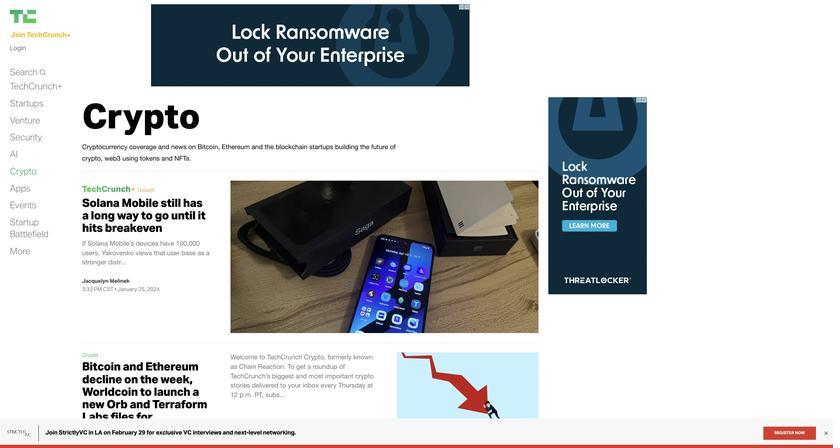 Task type: describe. For each thing, give the bounding box(es) containing it.
using
[[122, 155, 138, 162]]

for
[[136, 410, 153, 424]]

known
[[354, 354, 373, 361]]

melinek inside "jacquelyn melinek 3:32 pm cst • january 25, 2024"
[[110, 278, 130, 284]]

most
[[309, 372, 324, 380]]

ethereum inside cryptocurrency coverage and news on bitcoin, ethereum and the blockchain startups building the future of crypto, web3 using tokens and nfts.
[[222, 143, 250, 151]]

events
[[10, 199, 36, 211]]

important
[[325, 372, 354, 380]]

security link
[[10, 131, 42, 143]]

and inside "welcome to techcrunch crypto, formerly known as chain reaction. to get a roundup of techcrunch's biggest and most important crypto stories delivered to your inbox every thursday at 12 p.m. pt, subs..."
[[296, 372, 307, 380]]

ai link
[[10, 148, 18, 160]]

thursday
[[339, 382, 366, 389]]

mobile
[[122, 195, 159, 210]]

roundup
[[313, 363, 338, 370]]

crypto inside crypto bitcoin and ethereum decline on the week, worldcoin to launch a new orb and terraform labs files for bankruptcy jacquelyn melinek
[[82, 353, 98, 358]]

a inside "welcome to techcrunch crypto, formerly known as chain reaction. to get a roundup of techcrunch's biggest and most important crypto stories delivered to your inbox every thursday at 12 p.m. pt, subs..."
[[308, 363, 311, 370]]

terraform
[[152, 397, 207, 411]]

if
[[82, 240, 86, 247]]

an image of the solana saga phone alongside a box and user guide image
[[231, 181, 539, 333]]

crypto bitcoin and ethereum decline on the week, worldcoin to launch a new orb and terraform labs files for bankruptcy jacquelyn melinek
[[82, 353, 207, 446]]

1 horizontal spatial the
[[265, 143, 274, 151]]

login link
[[10, 42, 26, 54]]

login
[[10, 44, 26, 52]]

2024
[[147, 286, 160, 292]]

formerly
[[328, 354, 352, 361]]

inbox
[[303, 382, 319, 389]]

p.m.
[[240, 391, 253, 399]]

solana inside solana mobile still has a long way to go until it hits breakeven
[[82, 195, 120, 210]]

melinek inside crypto bitcoin and ethereum decline on the week, worldcoin to launch a new orb and terraform labs files for bankruptcy jacquelyn melinek
[[110, 440, 130, 446]]

stories
[[231, 382, 250, 389]]

startup
[[10, 216, 39, 228]]

stronger
[[82, 258, 107, 266]]

techcrunch link
[[10, 10, 76, 23]]

techcrunch inside "welcome to techcrunch crypto, formerly known as chain reaction. to get a roundup of techcrunch's biggest and most important crypto stories delivered to your inbox every thursday at 12 p.m. pt, subs..."
[[267, 354, 303, 361]]

at
[[368, 382, 373, 389]]

bankruptcy
[[82, 422, 145, 437]]

join
[[11, 30, 25, 39]]

growth
[[138, 187, 155, 193]]

apps link
[[10, 182, 30, 194]]

labs
[[82, 410, 108, 424]]

week,
[[161, 372, 193, 386]]

jacquelyn melinek 3:32 pm cst • january 25, 2024
[[82, 278, 160, 292]]

2 jacquelyn melinek link from the top
[[82, 440, 130, 446]]

views
[[136, 249, 152, 257]]

welcome to techcrunch crypto, formerly known as chain reaction. to get a roundup of techcrunch's biggest and most important crypto stories delivered to your inbox every thursday at 12 p.m. pt, subs...
[[231, 354, 374, 399]]

building
[[335, 143, 359, 151]]

more link
[[10, 245, 30, 257]]

as inside "welcome to techcrunch crypto, formerly known as chain reaction. to get a roundup of techcrunch's biggest and most important crypto stories delivered to your inbox every thursday at 12 p.m. pt, subs..."
[[231, 363, 237, 370]]

apps
[[10, 182, 30, 194]]

still
[[161, 195, 181, 210]]

breakeven
[[105, 221, 162, 235]]

distr...
[[108, 258, 126, 266]]

crypto,
[[304, 354, 326, 361]]

subs...
[[266, 391, 285, 399]]

the inside crypto bitcoin and ethereum decline on the week, worldcoin to launch a new orb and terraform labs files for bankruptcy jacquelyn melinek
[[140, 372, 158, 386]]

web3
[[105, 155, 121, 162]]

bitcoin and ethereum decline on the week, worldcoin to launch a new orb and terraform labs files for bankruptcy link
[[82, 359, 207, 437]]

to inside crypto bitcoin and ethereum decline on the week, worldcoin to launch a new orb and terraform labs files for bankruptcy jacquelyn melinek
[[140, 384, 152, 399]]

pt,
[[255, 391, 264, 399]]

orb
[[107, 397, 128, 411]]

to
[[288, 363, 295, 370]]

pm
[[94, 286, 102, 292]]

a inside if solana mobile's devices have 100,000 users, yakovenko views that user base as a stronger distr...
[[206, 249, 210, 257]]

worldcoin
[[82, 384, 138, 399]]

until
[[171, 208, 196, 222]]

future
[[372, 143, 389, 151]]

2 horizontal spatial the
[[361, 143, 370, 151]]

of inside "welcome to techcrunch crypto, formerly known as chain reaction. to get a roundup of techcrunch's biggest and most important crypto stories delivered to your inbox every thursday at 12 p.m. pt, subs..."
[[340, 363, 345, 370]]

users,
[[82, 249, 100, 257]]

crypto
[[356, 372, 374, 380]]

way
[[117, 208, 139, 222]]

arrow going down and question mark and man stopping it image
[[397, 353, 539, 429]]

solana mobile still has a long way to go until it hits breakeven
[[82, 195, 206, 235]]

search image
[[39, 69, 46, 76]]

base
[[182, 249, 196, 257]]

reaction.
[[258, 363, 286, 370]]

events link
[[10, 199, 36, 211]]

to inside solana mobile still has a long way to go until it hits breakeven
[[141, 208, 153, 222]]



Task type: locate. For each thing, give the bounding box(es) containing it.
advertisement element
[[151, 4, 470, 86], [549, 97, 648, 295]]

12
[[231, 391, 238, 399]]

to up for
[[140, 384, 152, 399]]

0 vertical spatial jacquelyn
[[82, 278, 109, 284]]

1 vertical spatial advertisement element
[[549, 97, 648, 295]]

a right launch at left
[[193, 384, 199, 399]]

chain
[[239, 363, 256, 370]]

•
[[115, 286, 116, 292]]

your
[[288, 382, 301, 389]]

1 vertical spatial jacquelyn melinek link
[[82, 440, 130, 446]]

0 vertical spatial solana
[[82, 195, 120, 210]]

jacquelyn melinek link up cst
[[82, 278, 130, 284]]

1 horizontal spatial advertisement element
[[549, 97, 648, 295]]

as left chain at bottom
[[231, 363, 237, 370]]

0 horizontal spatial ethereum
[[146, 359, 199, 374]]

ethereum inside crypto bitcoin and ethereum decline on the week, worldcoin to launch a new orb and terraform labs files for bankruptcy jacquelyn melinek
[[146, 359, 199, 374]]

crypto link up bitcoin
[[82, 353, 98, 358]]

techcrunch up "long"
[[82, 184, 131, 194]]

if solana mobile's devices have 100,000 users, yakovenko views that user base as a stronger distr...
[[82, 240, 210, 266]]

a inside solana mobile still has a long way to go until it hits breakeven
[[82, 208, 89, 222]]

1 jacquelyn melinek link from the top
[[82, 278, 130, 284]]

go
[[155, 208, 169, 222]]

join techcrunch +
[[11, 30, 71, 39]]

jacquelyn
[[82, 278, 109, 284], [82, 440, 109, 446]]

0 vertical spatial melinek
[[110, 278, 130, 284]]

2 horizontal spatial techcrunch
[[267, 354, 303, 361]]

cst
[[103, 286, 114, 292]]

yakovenko
[[102, 249, 134, 257]]

crypto link
[[10, 165, 37, 177], [82, 353, 98, 358]]

blockchain
[[276, 143, 308, 151]]

jacquelyn inside crypto bitcoin and ethereum decline on the week, worldcoin to launch a new orb and terraform labs files for bankruptcy jacquelyn melinek
[[82, 440, 109, 446]]

1 horizontal spatial crypto link
[[82, 353, 98, 358]]

25,
[[138, 286, 146, 292]]

a inside crypto bitcoin and ethereum decline on the week, worldcoin to launch a new orb and terraform labs files for bankruptcy jacquelyn melinek
[[193, 384, 199, 399]]

biggest
[[272, 372, 294, 380]]

jacquelyn inside "jacquelyn melinek 3:32 pm cst • january 25, 2024"
[[82, 278, 109, 284]]

techcrunch down techcrunch link
[[27, 30, 67, 39]]

0 vertical spatial of
[[390, 143, 396, 151]]

1 jacquelyn from the top
[[82, 278, 109, 284]]

as right the base at the left of page
[[198, 249, 205, 257]]

1 vertical spatial techcrunch
[[82, 184, 131, 194]]

crypto up apps
[[10, 165, 37, 177]]

mobile's
[[110, 240, 134, 247]]

melinek
[[110, 278, 130, 284], [110, 440, 130, 446]]

on right news
[[189, 143, 196, 151]]

of
[[390, 143, 396, 151], [340, 363, 345, 370]]

launch
[[154, 384, 190, 399]]

1 melinek from the top
[[110, 278, 130, 284]]

solana
[[82, 195, 120, 210], [88, 240, 108, 247]]

hits
[[82, 221, 103, 235]]

+
[[67, 31, 71, 39]]

new
[[82, 397, 105, 411]]

0 vertical spatial ethereum
[[222, 143, 250, 151]]

techcrunch+
[[10, 80, 62, 92]]

0 horizontal spatial of
[[340, 363, 345, 370]]

on inside cryptocurrency coverage and news on bitcoin, ethereum and the blockchain startups building the future of crypto, web3 using tokens and nfts.
[[189, 143, 196, 151]]

3:32
[[82, 286, 93, 292]]

to up reaction.
[[260, 354, 265, 361]]

a right the base at the left of page
[[206, 249, 210, 257]]

to down biggest
[[281, 382, 286, 389]]

ethereum up launch at left
[[146, 359, 199, 374]]

january
[[117, 286, 137, 292]]

0 vertical spatial crypto
[[82, 94, 200, 137]]

coverage
[[129, 143, 157, 151]]

to left 'go'
[[141, 208, 153, 222]]

ai
[[10, 148, 18, 160]]

solana up users,
[[88, 240, 108, 247]]

ethereum right bitcoin,
[[222, 143, 250, 151]]

delivered
[[252, 382, 279, 389]]

0 vertical spatial on
[[189, 143, 196, 151]]

startup battlefield link
[[10, 216, 48, 240]]

growth link
[[138, 187, 155, 193]]

crypto
[[82, 94, 200, 137], [10, 165, 37, 177], [82, 353, 98, 358]]

it
[[198, 208, 206, 222]]

every
[[321, 382, 337, 389]]

the left week,
[[140, 372, 158, 386]]

techcrunch image
[[10, 10, 36, 23]]

techcrunch inside join techcrunch +
[[27, 30, 67, 39]]

nfts.
[[175, 155, 191, 162]]

0 horizontal spatial techcrunch
[[27, 30, 67, 39]]

crypto up bitcoin
[[82, 353, 98, 358]]

crypto up coverage
[[82, 94, 200, 137]]

jacquelyn down bankruptcy
[[82, 440, 109, 446]]

2 vertical spatial techcrunch
[[267, 354, 303, 361]]

2 jacquelyn from the top
[[82, 440, 109, 446]]

1 vertical spatial melinek
[[110, 440, 130, 446]]

1 vertical spatial crypto
[[10, 165, 37, 177]]

the left blockchain
[[265, 143, 274, 151]]

0 vertical spatial crypto link
[[10, 165, 37, 177]]

search
[[10, 66, 37, 77]]

bitcoin
[[82, 359, 121, 374]]

techcrunch+ link
[[10, 80, 62, 92]]

0 vertical spatial jacquelyn melinek link
[[82, 278, 130, 284]]

as inside if solana mobile's devices have 100,000 users, yakovenko views that user base as a stronger distr...
[[198, 249, 205, 257]]

techcrunch
[[27, 30, 67, 39], [82, 184, 131, 194], [267, 354, 303, 361]]

decline
[[82, 372, 122, 386]]

0 horizontal spatial the
[[140, 372, 158, 386]]

0 vertical spatial as
[[198, 249, 205, 257]]

has
[[183, 195, 203, 210]]

and
[[158, 143, 169, 151], [252, 143, 263, 151], [162, 155, 173, 162], [123, 359, 143, 374], [296, 372, 307, 380], [130, 397, 150, 411]]

0 horizontal spatial crypto link
[[10, 165, 37, 177]]

1 horizontal spatial ethereum
[[222, 143, 250, 151]]

the left "future" at the left top of the page
[[361, 143, 370, 151]]

0 horizontal spatial on
[[124, 372, 138, 386]]

plus bold image
[[131, 188, 135, 191]]

1 horizontal spatial on
[[189, 143, 196, 151]]

1 vertical spatial of
[[340, 363, 345, 370]]

jacquelyn melinek link down bankruptcy
[[82, 440, 130, 446]]

1 vertical spatial ethereum
[[146, 359, 199, 374]]

battlefield
[[10, 228, 48, 240]]

jacquelyn up the pm
[[82, 278, 109, 284]]

a right get
[[308, 363, 311, 370]]

user
[[167, 249, 180, 257]]

0 horizontal spatial as
[[198, 249, 205, 257]]

jacquelyn melinek link
[[82, 278, 130, 284], [82, 440, 130, 446]]

a left "long"
[[82, 208, 89, 222]]

crypto,
[[82, 155, 103, 162]]

melinek down bankruptcy
[[110, 440, 130, 446]]

1 vertical spatial as
[[231, 363, 237, 370]]

on inside crypto bitcoin and ethereum decline on the week, worldcoin to launch a new orb and terraform labs files for bankruptcy jacquelyn melinek
[[124, 372, 138, 386]]

melinek up •
[[110, 278, 130, 284]]

solana inside if solana mobile's devices have 100,000 users, yakovenko views that user base as a stronger distr...
[[88, 240, 108, 247]]

ethereum
[[222, 143, 250, 151], [146, 359, 199, 374]]

files
[[111, 410, 134, 424]]

more
[[10, 245, 30, 257]]

0 vertical spatial advertisement element
[[151, 4, 470, 86]]

0 vertical spatial techcrunch
[[27, 30, 67, 39]]

1 horizontal spatial of
[[390, 143, 396, 151]]

long
[[91, 208, 115, 222]]

startups
[[10, 97, 44, 109]]

have
[[160, 240, 174, 247]]

venture
[[10, 114, 40, 126]]

solana up hits
[[82, 195, 120, 210]]

0 horizontal spatial advertisement element
[[151, 4, 470, 86]]

1 horizontal spatial techcrunch
[[82, 184, 131, 194]]

on up orb
[[124, 372, 138, 386]]

100,000
[[176, 240, 200, 247]]

1 vertical spatial on
[[124, 372, 138, 386]]

of right "future" at the left top of the page
[[390, 143, 396, 151]]

bitcoin,
[[198, 143, 220, 151]]

techcrunch's
[[231, 372, 270, 380]]

1 vertical spatial crypto link
[[82, 353, 98, 358]]

of inside cryptocurrency coverage and news on bitcoin, ethereum and the blockchain startups building the future of crypto, web3 using tokens and nfts.
[[390, 143, 396, 151]]

welcome
[[231, 354, 258, 361]]

1 horizontal spatial as
[[231, 363, 237, 370]]

that
[[154, 249, 165, 257]]

crypto link up apps
[[10, 165, 37, 177]]

security
[[10, 131, 42, 143]]

to
[[141, 208, 153, 222], [260, 354, 265, 361], [281, 382, 286, 389], [140, 384, 152, 399]]

1 vertical spatial jacquelyn
[[82, 440, 109, 446]]

cryptocurrency coverage and news on bitcoin, ethereum and the blockchain startups building the future of crypto, web3 using tokens and nfts.
[[82, 143, 396, 162]]

1 vertical spatial solana
[[88, 240, 108, 247]]

2 vertical spatial crypto
[[82, 353, 98, 358]]

get
[[297, 363, 306, 370]]

of down formerly
[[340, 363, 345, 370]]

2 melinek from the top
[[110, 440, 130, 446]]

solana mobile still has a long way to go until it hits breakeven link
[[82, 195, 206, 235]]

cryptocurrency
[[82, 143, 128, 151]]

techcrunch up to
[[267, 354, 303, 361]]



Task type: vqa. For each thing, say whether or not it's contained in the screenshot.
top Y
no



